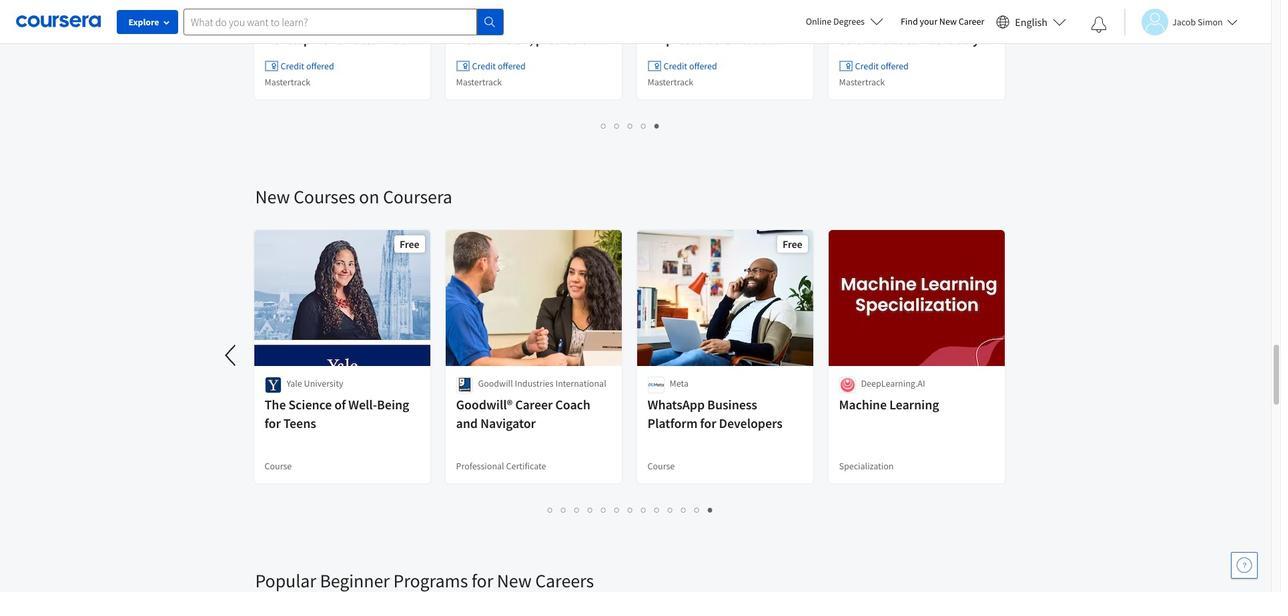 Task type: locate. For each thing, give the bounding box(es) containing it.
0 vertical spatial 3
[[628, 119, 633, 132]]

2 credit from the left
[[472, 60, 496, 72]]

new right your
[[940, 15, 957, 27]]

online degrees
[[806, 15, 865, 27]]

None search field
[[184, 8, 504, 35]]

new left "courses"
[[255, 185, 290, 209]]

de right the administración
[[736, 12, 750, 29]]

0 horizontal spatial new
[[255, 185, 290, 209]]

for
[[265, 415, 281, 432], [700, 415, 716, 432]]

de up y
[[975, 12, 989, 29]]

1 horizontal spatial 4 button
[[637, 118, 651, 133]]

What do you want to learn? text field
[[184, 8, 477, 35]]

1 horizontal spatial 5 button
[[651, 118, 664, 133]]

certificate inside sustainability and development mastertrack® certificate
[[265, 49, 323, 66]]

4 mastertrack from the left
[[839, 76, 885, 88]]

8
[[641, 504, 647, 517]]

0 vertical spatial 2
[[615, 119, 620, 132]]

2 de from the left
[[899, 12, 913, 29]]

1 horizontal spatial and
[[456, 415, 478, 432]]

1 vertical spatial 1 button
[[544, 503, 557, 518]]

3
[[628, 119, 633, 132], [575, 504, 580, 517]]

credit down universidad de los andes image
[[472, 60, 496, 72]]

0 horizontal spatial certificado
[[706, 31, 768, 47]]

11 button
[[677, 503, 692, 518]]

0 vertical spatial 4 button
[[637, 118, 651, 133]]

career down 'industries'
[[515, 396, 553, 413]]

0 vertical spatial 3 button
[[624, 118, 637, 133]]

certificado down the administración
[[706, 31, 768, 47]]

3 inside new courses on coursera carousel element
[[575, 504, 580, 517]]

5 button for top the 2 button 4 button
[[651, 118, 664, 133]]

1 inside new courses on coursera carousel element
[[548, 504, 553, 517]]

4 credit offered from the left
[[855, 60, 909, 72]]

mastertrack®
[[344, 31, 419, 47], [648, 49, 723, 66], [839, 68, 914, 85]]

1 vertical spatial certificado
[[862, 49, 925, 66]]

industries
[[515, 378, 554, 390]]

certificate right professional
[[506, 460, 546, 472]]

1 credit from the left
[[281, 60, 304, 72]]

1 vertical spatial 3
[[575, 504, 580, 517]]

the science of well-being for teens
[[265, 396, 409, 432]]

credit down development
[[281, 60, 304, 72]]

3 credit from the left
[[664, 60, 687, 72]]

2 course from the left
[[648, 460, 675, 472]]

1 vertical spatial list
[[255, 503, 1006, 518]]

3 mastertrack from the left
[[648, 76, 694, 88]]

4 offered from the left
[[881, 60, 909, 72]]

credit down "software"
[[855, 60, 879, 72]]

course down teens
[[265, 460, 292, 472]]

1 vertical spatial career
[[515, 396, 553, 413]]

1 horizontal spatial new
[[940, 15, 957, 27]]

7
[[628, 504, 633, 517]]

empresas
[[648, 31, 703, 47]]

ingeniería
[[915, 12, 972, 29]]

1 horizontal spatial career
[[959, 15, 985, 27]]

1
[[601, 119, 607, 132], [548, 504, 553, 517]]

1 horizontal spatial 3
[[628, 119, 633, 132]]

0 vertical spatial and
[[345, 12, 367, 29]]

9
[[655, 504, 660, 517]]

1 vertical spatial 4 button
[[584, 503, 597, 518]]

0 horizontal spatial mastertrack®
[[344, 31, 419, 47]]

english
[[1015, 15, 1048, 28]]

development
[[265, 31, 341, 47]]

meta image
[[648, 377, 664, 394]]

1 vertical spatial new
[[255, 185, 290, 209]]

jacob simon
[[1173, 16, 1223, 28]]

credit offered for mastertrack®
[[664, 60, 717, 72]]

navigator
[[480, 415, 536, 432]]

1 vertical spatial mastertrack®
[[648, 49, 723, 66]]

career up y
[[959, 15, 985, 27]]

1 button for the left the 2 button
[[544, 503, 557, 518]]

de inside administración de empresas certificado mastertrack®
[[736, 12, 750, 29]]

find your new career link
[[894, 13, 991, 30]]

mastertrack for sustainability and development mastertrack® certificate
[[265, 76, 311, 88]]

1 horizontal spatial certificate
[[506, 460, 546, 472]]

sustainability
[[265, 12, 343, 29]]

0 horizontal spatial 3
[[575, 504, 580, 517]]

for down business
[[700, 415, 716, 432]]

1 horizontal spatial de
[[899, 12, 913, 29]]

7 button
[[624, 503, 637, 518]]

3 de from the left
[[975, 12, 989, 29]]

0 horizontal spatial 5 button
[[597, 503, 611, 518]]

0 horizontal spatial and
[[345, 12, 367, 29]]

2 vertical spatial mastertrack®
[[839, 68, 914, 85]]

de for administración
[[736, 12, 750, 29]]

0 horizontal spatial career
[[515, 396, 553, 413]]

0 vertical spatial career
[[959, 15, 985, 27]]

0 vertical spatial 4
[[641, 119, 647, 132]]

1 horizontal spatial 1
[[601, 119, 607, 132]]

machine learning
[[839, 396, 939, 413]]

1 vertical spatial 1
[[548, 504, 553, 517]]

4 for top the 2 button 4 button
[[641, 119, 647, 132]]

course
[[265, 460, 292, 472], [648, 460, 675, 472]]

certificate
[[265, 49, 323, 66], [506, 460, 546, 472]]

2 horizontal spatial mastertrack®
[[839, 68, 914, 85]]

machine
[[839, 396, 887, 413]]

2 for top the 2 button
[[615, 119, 620, 132]]

jacob simon button
[[1125, 8, 1238, 35]]

5 button for the left the 2 button 4 button
[[597, 503, 611, 518]]

1 vertical spatial and
[[456, 415, 478, 432]]

2 horizontal spatial de
[[975, 12, 989, 29]]

0 vertical spatial 1
[[601, 119, 607, 132]]

0 vertical spatial list
[[255, 118, 1006, 133]]

2 credit offered from the left
[[472, 60, 526, 72]]

4
[[641, 119, 647, 132], [588, 504, 593, 517]]

4 credit from the left
[[855, 60, 879, 72]]

10 11 12 13
[[668, 504, 719, 517]]

4 button
[[637, 118, 651, 133], [584, 503, 597, 518]]

course up 9
[[648, 460, 675, 472]]

2 free from the left
[[783, 238, 803, 251]]

0 horizontal spatial 5
[[601, 504, 607, 517]]

0 horizontal spatial de
[[736, 12, 750, 29]]

2 for from the left
[[700, 415, 716, 432]]

credit down empresas
[[664, 60, 687, 72]]

the
[[265, 396, 286, 413]]

new
[[940, 15, 957, 27], [255, 185, 290, 209]]

certificate down development
[[265, 49, 323, 66]]

coach
[[555, 396, 590, 413]]

2 button
[[611, 118, 624, 133], [557, 503, 571, 518]]

new courses on coursera carousel element
[[0, 145, 1016, 529]]

0 vertical spatial 5
[[655, 119, 660, 132]]

principios de ingeniería de software automatizada y ágil certificado mastertrack®
[[839, 12, 989, 85]]

1 course from the left
[[265, 460, 292, 472]]

2 inside new courses on coursera carousel element
[[561, 504, 567, 517]]

1 button
[[597, 118, 611, 133], [544, 503, 557, 518]]

1 for from the left
[[265, 415, 281, 432]]

1 vertical spatial 5 button
[[597, 503, 611, 518]]

5 for top the 2 button 4 button the 5 button
[[655, 119, 660, 132]]

list
[[255, 118, 1006, 133], [255, 503, 1006, 518]]

career
[[959, 15, 985, 27], [515, 396, 553, 413]]

1 credit offered from the left
[[281, 60, 334, 72]]

offered
[[306, 60, 334, 72], [498, 60, 526, 72], [689, 60, 717, 72], [881, 60, 909, 72]]

mastertrack
[[265, 76, 311, 88], [456, 76, 502, 88], [648, 76, 694, 88], [839, 76, 885, 88]]

0 vertical spatial 5 button
[[651, 118, 664, 133]]

0 vertical spatial new
[[940, 15, 957, 27]]

simon
[[1198, 16, 1223, 28]]

explore
[[128, 16, 159, 28]]

developers
[[719, 415, 783, 432]]

0 horizontal spatial 3 button
[[571, 503, 584, 518]]

free
[[400, 238, 419, 251], [783, 238, 803, 251]]

universidad de los andes image
[[839, 0, 856, 9]]

0 horizontal spatial free
[[400, 238, 419, 251]]

3 button for the left the 2 button
[[571, 503, 584, 518]]

1 for top the 2 button
[[601, 119, 607, 132]]

12
[[695, 504, 705, 517]]

0 horizontal spatial 4 button
[[584, 503, 597, 518]]

2 for the left the 2 button
[[561, 504, 567, 517]]

degrees
[[834, 15, 865, 27]]

mastertrack® inside administración de empresas certificado mastertrack®
[[648, 49, 723, 66]]

10
[[668, 504, 679, 517]]

3 button
[[624, 118, 637, 133], [571, 503, 584, 518]]

1 horizontal spatial course
[[648, 460, 675, 472]]

1 de from the left
[[736, 12, 750, 29]]

3 button for top the 2 button
[[624, 118, 637, 133]]

mastertrack® inside sustainability and development mastertrack® certificate
[[344, 31, 419, 47]]

1 vertical spatial 3 button
[[571, 503, 584, 518]]

de left your
[[899, 12, 913, 29]]

yale university
[[287, 378, 343, 390]]

0 horizontal spatial 4
[[588, 504, 593, 517]]

free for whatsapp business platform for developers
[[783, 238, 803, 251]]

1 vertical spatial certificate
[[506, 460, 546, 472]]

1 horizontal spatial 5
[[655, 119, 660, 132]]

3 for the left the 2 button 4 button
[[575, 504, 580, 517]]

1 horizontal spatial 1 button
[[597, 118, 611, 133]]

5 button
[[651, 118, 664, 133], [597, 503, 611, 518]]

1 horizontal spatial 2 button
[[611, 118, 624, 133]]

1 horizontal spatial certificado
[[862, 49, 925, 66]]

certificado down "software"
[[862, 49, 925, 66]]

1 list from the top
[[255, 118, 1006, 133]]

mastertrack for administración de empresas certificado mastertrack®
[[648, 76, 694, 88]]

goodwill industries international
[[478, 378, 606, 390]]

yale university image
[[265, 377, 281, 394]]

0 vertical spatial mastertrack®
[[344, 31, 419, 47]]

1 vertical spatial 5
[[601, 504, 607, 517]]

1 horizontal spatial 4
[[641, 119, 647, 132]]

science
[[289, 396, 332, 413]]

4 inside new courses on coursera carousel element
[[588, 504, 593, 517]]

1 vertical spatial 2
[[561, 504, 567, 517]]

1 horizontal spatial for
[[700, 415, 716, 432]]

2
[[615, 119, 620, 132], [561, 504, 567, 517]]

0 horizontal spatial 1 button
[[544, 503, 557, 518]]

career inside goodwill® career coach and navigator
[[515, 396, 553, 413]]

3 for top the 2 button 4 button
[[628, 119, 633, 132]]

0 horizontal spatial 2
[[561, 504, 567, 517]]

1 horizontal spatial 2
[[615, 119, 620, 132]]

0 horizontal spatial course
[[265, 460, 292, 472]]

for down the
[[265, 415, 281, 432]]

credit offered
[[281, 60, 334, 72], [472, 60, 526, 72], [664, 60, 717, 72], [855, 60, 909, 72]]

certificado
[[706, 31, 768, 47], [862, 49, 925, 66]]

de
[[736, 12, 750, 29], [899, 12, 913, 29], [975, 12, 989, 29]]

0 horizontal spatial for
[[265, 415, 281, 432]]

1 free from the left
[[400, 238, 419, 251]]

yale
[[287, 378, 302, 390]]

1 offered from the left
[[306, 60, 334, 72]]

your
[[920, 15, 938, 27]]

meta
[[670, 378, 689, 390]]

0 horizontal spatial certificate
[[265, 49, 323, 66]]

and right "sustainability" on the top of page
[[345, 12, 367, 29]]

1 horizontal spatial mastertrack®
[[648, 49, 723, 66]]

3 credit offered from the left
[[664, 60, 717, 72]]

0 vertical spatial 1 button
[[597, 118, 611, 133]]

credit offered for software
[[855, 60, 909, 72]]

1 vertical spatial 4
[[588, 504, 593, 517]]

2 list from the top
[[255, 503, 1006, 518]]

online
[[806, 15, 832, 27]]

offered for mastertrack®
[[689, 60, 717, 72]]

0 vertical spatial certificate
[[265, 49, 323, 66]]

and
[[345, 12, 367, 29], [456, 415, 478, 432]]

goodwill
[[478, 378, 513, 390]]

credit
[[281, 60, 304, 72], [472, 60, 496, 72], [664, 60, 687, 72], [855, 60, 879, 72]]

specialization
[[839, 460, 894, 472]]

8 button
[[637, 503, 651, 518]]

1 horizontal spatial 3 button
[[624, 118, 637, 133]]

1 horizontal spatial free
[[783, 238, 803, 251]]

university
[[304, 378, 343, 390]]

platform
[[648, 415, 698, 432]]

0 horizontal spatial 1
[[548, 504, 553, 517]]

1 vertical spatial 2 button
[[557, 503, 571, 518]]

5 inside new courses on coursera carousel element
[[601, 504, 607, 517]]

offered for software
[[881, 60, 909, 72]]

show notifications image
[[1091, 17, 1107, 33]]

credit for software
[[855, 60, 879, 72]]

0 horizontal spatial 2 button
[[557, 503, 571, 518]]

and down goodwill®
[[456, 415, 478, 432]]

university of michigan image
[[265, 0, 281, 9]]

career inside find your new career link
[[959, 15, 985, 27]]

0 vertical spatial certificado
[[706, 31, 768, 47]]

automatizada
[[892, 31, 970, 47]]

goodwill® career coach and navigator
[[456, 396, 590, 432]]

3 offered from the left
[[689, 60, 717, 72]]

1 mastertrack from the left
[[265, 76, 311, 88]]



Task type: vqa. For each thing, say whether or not it's contained in the screenshot.
HELP CENTER icon
yes



Task type: describe. For each thing, give the bounding box(es) containing it.
de for principios
[[899, 12, 913, 29]]

being
[[377, 396, 409, 413]]

english button
[[991, 0, 1072, 43]]

4 button for top the 2 button
[[637, 118, 651, 133]]

explore button
[[117, 10, 178, 34]]

13 button
[[704, 503, 719, 518]]

course for whatsapp business platform for developers
[[648, 460, 675, 472]]

courses
[[294, 185, 355, 209]]

international
[[556, 378, 606, 390]]

for inside the science of well-being for teens
[[265, 415, 281, 432]]

principios
[[839, 12, 896, 29]]

well-
[[348, 396, 377, 413]]

course for the science of well-being for teens
[[265, 460, 292, 472]]

administración de empresas certificado mastertrack®
[[648, 12, 768, 66]]

business
[[707, 396, 757, 413]]

credit offered for certificate
[[281, 60, 334, 72]]

free for the science of well-being for teens
[[400, 238, 419, 251]]

professional
[[456, 460, 504, 472]]

12 button
[[691, 503, 705, 518]]

professional certificate
[[456, 460, 546, 472]]

mastertrack for principios de ingeniería de software automatizada y ágil certificado mastertrack®
[[839, 76, 885, 88]]

administración
[[648, 12, 734, 29]]

certificado inside administración de empresas certificado mastertrack®
[[706, 31, 768, 47]]

list inside new courses on coursera carousel element
[[255, 503, 1006, 518]]

goodwill industries international image
[[456, 377, 473, 394]]

universidad de palermo image
[[648, 0, 664, 9]]

credit for mastertrack®
[[664, 60, 687, 72]]

deeplearning.ai image
[[839, 377, 856, 394]]

10 button
[[664, 503, 679, 518]]

whatsapp
[[648, 396, 705, 413]]

learning
[[890, 396, 939, 413]]

certificate inside new courses on coursera carousel element
[[506, 460, 546, 472]]

find your new career
[[901, 15, 985, 27]]

coursera image
[[16, 11, 101, 32]]

goodwill®
[[456, 396, 513, 413]]

2 offered from the left
[[498, 60, 526, 72]]

9 button
[[651, 503, 664, 518]]

6 button
[[611, 503, 624, 518]]

offered for certificate
[[306, 60, 334, 72]]

previous slide image
[[215, 340, 247, 372]]

universidad de los andes image
[[456, 0, 473, 9]]

help center image
[[1237, 558, 1253, 574]]

11
[[681, 504, 692, 517]]

on
[[359, 185, 379, 209]]

teens
[[283, 415, 316, 432]]

credit for certificate
[[281, 60, 304, 72]]

new courses on coursera
[[255, 185, 452, 209]]

5 for the 5 button related to the left the 2 button 4 button
[[601, 504, 607, 517]]

1 for the left the 2 button
[[548, 504, 553, 517]]

1 button for top the 2 button
[[597, 118, 611, 133]]

sustainability and development mastertrack® certificate
[[265, 12, 419, 66]]

mastertrack® inside principios de ingeniería de software automatizada y ágil certificado mastertrack®
[[839, 68, 914, 85]]

software
[[839, 31, 889, 47]]

find
[[901, 15, 918, 27]]

whatsapp business platform for developers
[[648, 396, 783, 432]]

coursera
[[383, 185, 452, 209]]

and inside goodwill® career coach and navigator
[[456, 415, 478, 432]]

0 vertical spatial 2 button
[[611, 118, 624, 133]]

of
[[334, 396, 346, 413]]

online degrees button
[[795, 7, 894, 36]]

4 button for the left the 2 button
[[584, 503, 597, 518]]

and inside sustainability and development mastertrack® certificate
[[345, 12, 367, 29]]

13
[[708, 504, 719, 517]]

6
[[615, 504, 620, 517]]

ágil
[[839, 49, 860, 66]]

certificado inside principios de ingeniería de software automatizada y ágil certificado mastertrack®
[[862, 49, 925, 66]]

deeplearning.ai
[[861, 378, 925, 390]]

for inside whatsapp business platform for developers
[[700, 415, 716, 432]]

y
[[973, 31, 980, 47]]

4 for the left the 2 button 4 button
[[588, 504, 593, 517]]

2 mastertrack from the left
[[456, 76, 502, 88]]

jacob
[[1173, 16, 1196, 28]]



